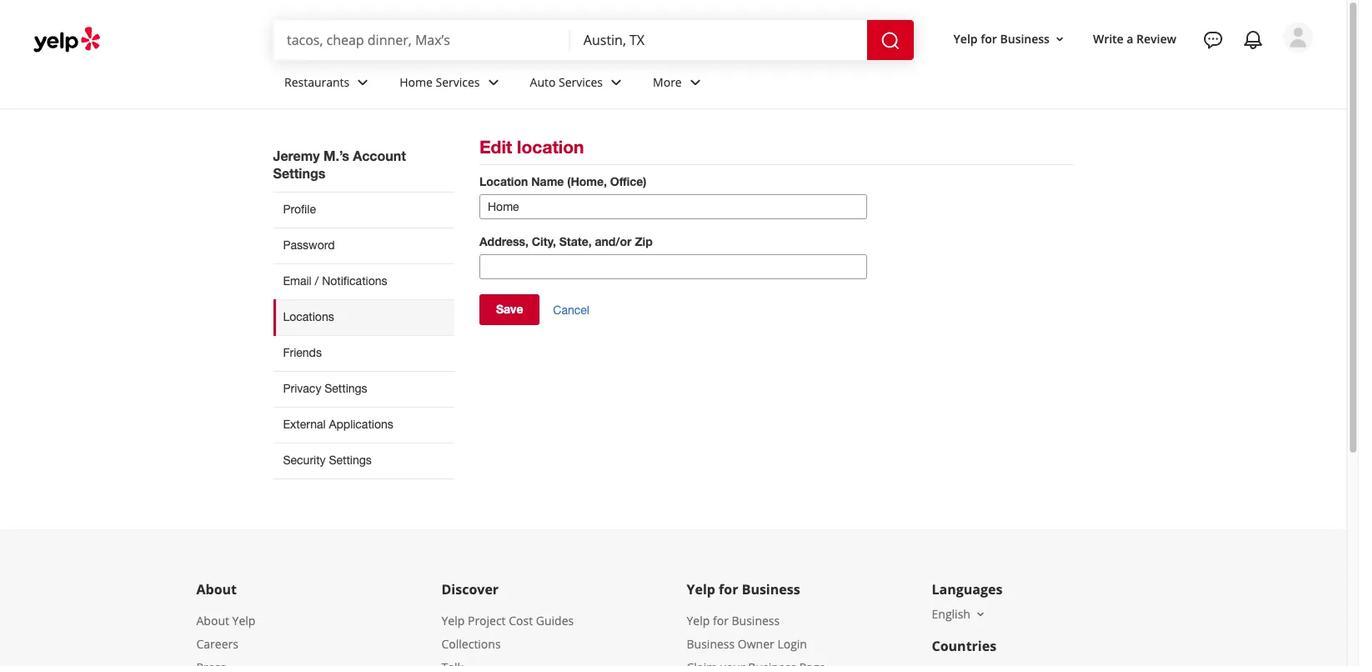 Task type: locate. For each thing, give the bounding box(es) containing it.
2 vertical spatial settings
[[329, 454, 372, 467]]

auto
[[530, 74, 556, 90]]

16 chevron down v2 image
[[1053, 32, 1067, 46]]

about
[[196, 580, 237, 599], [196, 613, 229, 629]]

settings for security
[[329, 454, 372, 467]]

locations link
[[273, 299, 455, 335]]

2 24 chevron down v2 image from the left
[[606, 72, 626, 92]]

address,
[[480, 234, 529, 249]]

/
[[315, 274, 319, 288]]

1 24 chevron down v2 image from the left
[[353, 72, 373, 92]]

for up yelp for business link
[[719, 580, 739, 599]]

settings inside jeremy m.'s account settings
[[273, 165, 326, 181]]

0 horizontal spatial 24 chevron down v2 image
[[353, 72, 373, 92]]

login
[[778, 636, 807, 652]]

2 about from the top
[[196, 613, 229, 629]]

user actions element
[[941, 21, 1337, 123]]

24 chevron down v2 image right restaurants
[[353, 72, 373, 92]]

external
[[283, 418, 326, 431]]

2 none field from the left
[[584, 31, 854, 49]]

security settings link
[[273, 443, 455, 480]]

locations
[[283, 310, 334, 324]]

messages image
[[1204, 30, 1224, 50]]

english
[[932, 606, 971, 622]]

24 chevron down v2 image
[[353, 72, 373, 92], [606, 72, 626, 92], [685, 72, 705, 92]]

0 vertical spatial settings
[[273, 165, 326, 181]]

services for home services
[[436, 74, 480, 90]]

yelp for business left 16 chevron down v2 image
[[954, 31, 1050, 46]]

24 chevron down v2 image right auto services
[[606, 72, 626, 92]]

profile link
[[273, 192, 455, 228]]

business left 16 chevron down v2 image
[[1000, 31, 1050, 46]]

settings down 'applications'
[[329, 454, 372, 467]]

(home,
[[567, 174, 607, 188]]

email
[[283, 274, 312, 288]]

cost
[[509, 613, 533, 629]]

1 horizontal spatial services
[[559, 74, 603, 90]]

services
[[436, 74, 480, 90], [559, 74, 603, 90]]

Near text field
[[584, 31, 854, 49]]

yelp right search image
[[954, 31, 978, 46]]

privacy settings
[[283, 382, 368, 395]]

24 chevron down v2 image inside auto services link
[[606, 72, 626, 92]]

yelp inside 'button'
[[954, 31, 978, 46]]

yelp up collections
[[442, 613, 465, 629]]

for
[[981, 31, 997, 46], [719, 580, 739, 599], [713, 613, 729, 629]]

services left 24 chevron down v2 icon
[[436, 74, 480, 90]]

password
[[283, 239, 335, 252]]

1 vertical spatial settings
[[325, 382, 368, 395]]

yelp up the business owner login link
[[687, 613, 710, 629]]

for up the business owner login link
[[713, 613, 729, 629]]

2 horizontal spatial 24 chevron down v2 image
[[685, 72, 705, 92]]

jeremy m.'s account settings
[[273, 148, 406, 181]]

none field up home
[[287, 31, 557, 49]]

save
[[496, 302, 523, 316]]

24 chevron down v2 image
[[483, 72, 503, 92]]

1 services from the left
[[436, 74, 480, 90]]

0 horizontal spatial none field
[[287, 31, 557, 49]]

24 chevron down v2 image right more
[[685, 72, 705, 92]]

settings for privacy
[[325, 382, 368, 395]]

3 24 chevron down v2 image from the left
[[685, 72, 705, 92]]

city,
[[532, 234, 556, 249]]

1 horizontal spatial yelp for business
[[954, 31, 1050, 46]]

settings down the jeremy
[[273, 165, 326, 181]]

write
[[1093, 31, 1124, 46]]

english button
[[932, 606, 987, 622]]

home
[[400, 74, 433, 90]]

None text field
[[480, 194, 867, 219], [480, 254, 867, 279], [480, 194, 867, 219], [480, 254, 867, 279]]

about up about yelp link
[[196, 580, 237, 599]]

None field
[[287, 31, 557, 49], [584, 31, 854, 49]]

edit location
[[480, 137, 584, 158]]

settings inside security settings link
[[329, 454, 372, 467]]

countries
[[932, 637, 997, 655]]

1 none field from the left
[[287, 31, 557, 49]]

0 horizontal spatial services
[[436, 74, 480, 90]]

yelp project cost guides link
[[442, 613, 574, 629]]

24 chevron down v2 image inside more link
[[685, 72, 705, 92]]

yelp inside about yelp careers
[[232, 613, 256, 629]]

none field up more link on the top
[[584, 31, 854, 49]]

notifications
[[322, 274, 387, 288]]

yelp for business
[[954, 31, 1050, 46], [687, 580, 800, 599]]

for left 16 chevron down v2 image
[[981, 31, 997, 46]]

0 vertical spatial yelp for business
[[954, 31, 1050, 46]]

a
[[1127, 31, 1134, 46]]

yelp for business up yelp for business link
[[687, 580, 800, 599]]

1 horizontal spatial none field
[[584, 31, 854, 49]]

email / notifications link
[[273, 264, 455, 299]]

for inside yelp for business business owner login
[[713, 613, 729, 629]]

1 about from the top
[[196, 580, 237, 599]]

business up owner
[[732, 613, 780, 629]]

collections link
[[442, 636, 501, 652]]

about yelp careers
[[196, 613, 256, 652]]

None search field
[[274, 20, 917, 60]]

24 chevron down v2 image for restaurants
[[353, 72, 373, 92]]

yelp up careers
[[232, 613, 256, 629]]

email / notifications
[[283, 274, 387, 288]]

1 vertical spatial about
[[196, 613, 229, 629]]

none field "near"
[[584, 31, 854, 49]]

security settings
[[283, 454, 372, 467]]

cancel
[[553, 303, 590, 317]]

1 vertical spatial yelp for business
[[687, 580, 800, 599]]

about up careers
[[196, 613, 229, 629]]

location
[[480, 174, 528, 188]]

business up yelp for business link
[[742, 580, 800, 599]]

location name (home, office)
[[480, 174, 647, 188]]

0 vertical spatial about
[[196, 580, 237, 599]]

1 horizontal spatial 24 chevron down v2 image
[[606, 72, 626, 92]]

edit
[[480, 137, 512, 158]]

yelp inside yelp for business business owner login
[[687, 613, 710, 629]]

about for about yelp careers
[[196, 613, 229, 629]]

about inside about yelp careers
[[196, 613, 229, 629]]

services right auto
[[559, 74, 603, 90]]

settings inside 'privacy settings' link
[[325, 382, 368, 395]]

m.'s
[[324, 148, 349, 163]]

auto services
[[530, 74, 603, 90]]

2 vertical spatial for
[[713, 613, 729, 629]]

0 vertical spatial for
[[981, 31, 997, 46]]

0 horizontal spatial yelp for business
[[687, 580, 800, 599]]

jeremy m. image
[[1284, 23, 1314, 53]]

settings up external applications
[[325, 382, 368, 395]]

business
[[1000, 31, 1050, 46], [742, 580, 800, 599], [732, 613, 780, 629], [687, 636, 735, 652]]

zip
[[635, 234, 653, 249]]

24 chevron down v2 image inside restaurants link
[[353, 72, 373, 92]]

yelp
[[954, 31, 978, 46], [687, 580, 716, 599], [232, 613, 256, 629], [442, 613, 465, 629], [687, 613, 710, 629]]

yelp for business business owner login
[[687, 613, 807, 652]]

jeremy
[[273, 148, 320, 163]]

restaurants
[[284, 74, 350, 90]]

save button
[[480, 294, 540, 325]]

languages
[[932, 580, 1003, 599]]

2 services from the left
[[559, 74, 603, 90]]

owner
[[738, 636, 775, 652]]

settings
[[273, 165, 326, 181], [325, 382, 368, 395], [329, 454, 372, 467]]

business inside 'button'
[[1000, 31, 1050, 46]]

business categories element
[[271, 60, 1314, 108]]



Task type: vqa. For each thing, say whether or not it's contained in the screenshot.
CUISINE
no



Task type: describe. For each thing, give the bounding box(es) containing it.
yelp for business button
[[947, 24, 1073, 54]]

home services
[[400, 74, 480, 90]]

search image
[[880, 31, 900, 51]]

notifications image
[[1244, 30, 1264, 50]]

24 chevron down v2 image for more
[[685, 72, 705, 92]]

business down yelp for business link
[[687, 636, 735, 652]]

careers
[[196, 636, 239, 652]]

about for about
[[196, 580, 237, 599]]

none field find
[[287, 31, 557, 49]]

yelp inside the yelp project cost guides collections
[[442, 613, 465, 629]]

write a review link
[[1087, 24, 1184, 54]]

write a review
[[1093, 31, 1177, 46]]

services for auto services
[[559, 74, 603, 90]]

address, city, state, and/or zip
[[480, 234, 653, 249]]

office)
[[610, 174, 647, 188]]

profile
[[283, 203, 316, 216]]

and/or
[[595, 234, 632, 249]]

yelp for business link
[[687, 613, 780, 629]]

cancel link
[[553, 303, 590, 318]]

security
[[283, 454, 326, 467]]

24 chevron down v2 image for auto services
[[606, 72, 626, 92]]

privacy
[[283, 382, 321, 395]]

auto services link
[[517, 60, 640, 108]]

yelp project cost guides collections
[[442, 613, 574, 652]]

review
[[1137, 31, 1177, 46]]

privacy settings link
[[273, 371, 455, 407]]

for inside yelp for business 'button'
[[981, 31, 997, 46]]

project
[[468, 613, 506, 629]]

external applications
[[283, 418, 393, 431]]

applications
[[329, 418, 393, 431]]

more link
[[640, 60, 719, 108]]

business owner login link
[[687, 636, 807, 652]]

restaurants link
[[271, 60, 386, 108]]

guides
[[536, 613, 574, 629]]

name
[[531, 174, 564, 188]]

yelp up yelp for business link
[[687, 580, 716, 599]]

careers link
[[196, 636, 239, 652]]

password link
[[273, 228, 455, 264]]

account
[[353, 148, 406, 163]]

state,
[[559, 234, 592, 249]]

home services link
[[386, 60, 517, 108]]

more
[[653, 74, 682, 90]]

location
[[517, 137, 584, 158]]

friends link
[[273, 335, 455, 371]]

collections
[[442, 636, 501, 652]]

external applications link
[[273, 407, 455, 443]]

yelp for business inside 'button'
[[954, 31, 1050, 46]]

friends
[[283, 346, 322, 359]]

Find text field
[[287, 31, 557, 49]]

discover
[[442, 580, 499, 599]]

about yelp link
[[196, 613, 256, 629]]

16 chevron down v2 image
[[974, 608, 987, 621]]

1 vertical spatial for
[[719, 580, 739, 599]]



